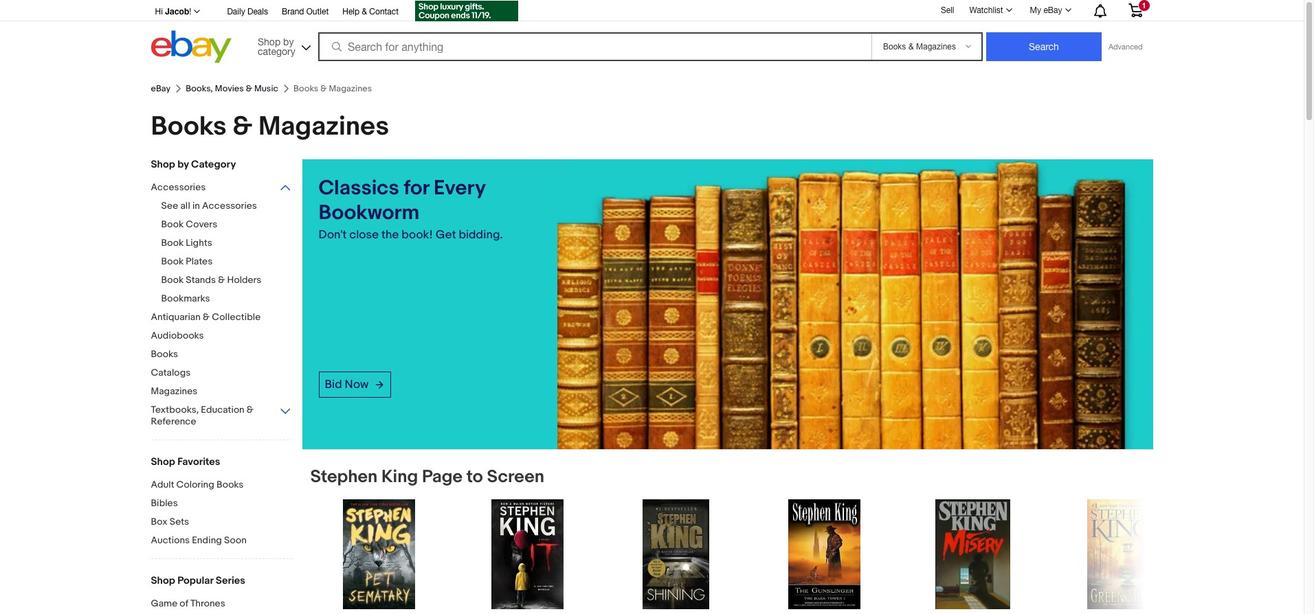 Task type: vqa. For each thing, say whether or not it's contained in the screenshot.
"Over $75.00"
no



Task type: locate. For each thing, give the bounding box(es) containing it.
lights
[[186, 237, 212, 249]]

shop up adult
[[151, 456, 175, 469]]

by for category
[[177, 158, 189, 171]]

now
[[345, 378, 369, 392]]

the gunslinger | the dark tower image
[[788, 500, 861, 610]]

category
[[191, 158, 236, 171]]

series
[[216, 575, 245, 588]]

bidding.
[[459, 228, 503, 242]]

game
[[151, 598, 178, 610]]

collectible
[[212, 311, 261, 323]]

0 horizontal spatial by
[[177, 158, 189, 171]]

by
[[283, 36, 294, 47], [177, 158, 189, 171]]

shop for shop by category
[[258, 36, 281, 47]]

favorites
[[177, 456, 220, 469]]

shop by category button
[[252, 31, 314, 60]]

by down brand
[[283, 36, 294, 47]]

bookworm
[[319, 201, 420, 226]]

bid
[[325, 378, 342, 392]]

see
[[161, 200, 178, 212]]

1 vertical spatial books
[[151, 349, 178, 360]]

by left category
[[177, 158, 189, 171]]

0 vertical spatial magazines
[[258, 111, 389, 143]]

1 vertical spatial by
[[177, 158, 189, 171]]

&
[[362, 7, 367, 17], [246, 83, 252, 94], [233, 111, 253, 143], [218, 274, 225, 286], [203, 311, 210, 323], [247, 404, 254, 416]]

book down see
[[161, 219, 184, 230]]

book left plates at the left
[[161, 256, 184, 267]]

my ebay link
[[1023, 2, 1078, 19]]

accessories see all in accessories book covers book lights book plates book stands & holders bookmarks antiquarian & collectible audiobooks books catalogs magazines textbooks, education & reference
[[151, 182, 262, 428]]

book lights link
[[161, 237, 302, 250]]

shop up 'game'
[[151, 575, 175, 588]]

accessories up book covers link
[[202, 200, 257, 212]]

music
[[254, 83, 278, 94]]

brand outlet
[[282, 7, 329, 17]]

0 horizontal spatial magazines
[[151, 386, 198, 397]]

box sets link
[[151, 516, 292, 529]]

shop inside shop by category
[[258, 36, 281, 47]]

all
[[180, 200, 190, 212]]

don't
[[319, 228, 347, 242]]

shop down 'deals'
[[258, 36, 281, 47]]

1 link
[[1120, 0, 1151, 20]]

books up bibles "link"
[[217, 479, 244, 491]]

the shining image
[[643, 500, 710, 610]]

book covers link
[[161, 219, 302, 232]]

0 vertical spatial by
[[283, 36, 294, 47]]

books & magazines
[[151, 111, 389, 143]]

my
[[1030, 6, 1042, 15]]

game of thrones
[[151, 598, 225, 610]]

shop
[[258, 36, 281, 47], [151, 158, 175, 171], [151, 456, 175, 469], [151, 575, 175, 588]]

shop for shop favorites
[[151, 456, 175, 469]]

shop by category
[[258, 36, 295, 57]]

adult coloring books bibles box sets auctions ending soon
[[151, 479, 247, 547]]

sets
[[170, 516, 189, 528]]

book stands & holders link
[[161, 274, 302, 287]]

ebay right "my"
[[1044, 6, 1063, 15]]

None submit
[[987, 32, 1102, 61]]

accessories
[[151, 182, 206, 193], [202, 200, 257, 212]]

1 vertical spatial ebay
[[151, 83, 171, 94]]

classics for every bookworm image
[[558, 160, 1153, 450]]

to
[[467, 467, 483, 488]]

book up bookmarks
[[161, 274, 184, 286]]

auctions
[[151, 535, 190, 547]]

shop up see
[[151, 158, 175, 171]]

auctions ending soon link
[[151, 535, 292, 548]]

2 book from the top
[[161, 237, 184, 249]]

0 vertical spatial ebay
[[1044, 6, 1063, 15]]

sell link
[[935, 5, 961, 15]]

& up audiobooks link
[[203, 311, 210, 323]]

accessories button
[[151, 182, 292, 195]]

books up catalogs
[[151, 349, 178, 360]]

books
[[151, 111, 227, 143], [151, 349, 178, 360], [217, 479, 244, 491]]

bid now link
[[319, 372, 391, 398]]

& right help
[[362, 7, 367, 17]]

sell
[[941, 5, 955, 15]]

book!
[[402, 228, 433, 242]]

watchlist link
[[962, 2, 1019, 19]]

adult coloring books link
[[151, 479, 292, 492]]

shop favorites
[[151, 456, 220, 469]]

books up the shop by category
[[151, 111, 227, 143]]

& left music
[[246, 83, 252, 94]]

by inside shop by category
[[283, 36, 294, 47]]

shop for shop popular series
[[151, 575, 175, 588]]

stands
[[186, 274, 216, 286]]

1 horizontal spatial by
[[283, 36, 294, 47]]

none submit inside shop by category "banner"
[[987, 32, 1102, 61]]

1 horizontal spatial ebay
[[1044, 6, 1063, 15]]

& down book plates link
[[218, 274, 225, 286]]

jacob
[[165, 6, 189, 17]]

book
[[161, 219, 184, 230], [161, 237, 184, 249], [161, 256, 184, 267], [161, 274, 184, 286]]

daily deals link
[[227, 5, 268, 20]]

accessories up all
[[151, 182, 206, 193]]

movies
[[215, 83, 244, 94]]

books, movies & music link
[[186, 83, 278, 94]]

book left lights
[[161, 237, 184, 249]]

1 vertical spatial magazines
[[151, 386, 198, 397]]

1 vertical spatial accessories
[[202, 200, 257, 212]]

ending
[[192, 535, 222, 547]]

antiquarian & collectible link
[[151, 311, 292, 325]]

see all in accessories link
[[161, 200, 302, 213]]

shop by category
[[151, 158, 236, 171]]

2 vertical spatial books
[[217, 479, 244, 491]]

covers
[[186, 219, 217, 230]]

ebay left books,
[[151, 83, 171, 94]]



Task type: describe. For each thing, give the bounding box(es) containing it.
magazines inside accessories see all in accessories book covers book lights book plates book stands & holders bookmarks antiquarian & collectible audiobooks books catalogs magazines textbooks, education & reference
[[151, 386, 198, 397]]

thrones
[[190, 598, 225, 610]]

textbooks,
[[151, 404, 199, 416]]

audiobooks link
[[151, 330, 292, 343]]

advanced link
[[1102, 33, 1150, 61]]

account navigation
[[147, 0, 1153, 23]]

stephen king page to screen
[[310, 467, 545, 488]]

bibles
[[151, 498, 178, 510]]

help
[[343, 7, 360, 17]]

watchlist
[[970, 6, 1004, 15]]

shop for shop by category
[[151, 158, 175, 171]]

audiobooks
[[151, 330, 204, 342]]

outlet
[[307, 7, 329, 17]]

shop popular series
[[151, 575, 245, 588]]

king
[[382, 467, 418, 488]]

& down books, movies & music
[[233, 111, 253, 143]]

every
[[434, 176, 486, 201]]

it image
[[492, 500, 564, 610]]

popular
[[177, 575, 213, 588]]

bid now
[[325, 378, 369, 392]]

& right education in the left of the page
[[247, 404, 254, 416]]

0 vertical spatial accessories
[[151, 182, 206, 193]]

books, movies & music
[[186, 83, 278, 94]]

holders
[[227, 274, 262, 286]]

help & contact
[[343, 7, 399, 17]]

4 book from the top
[[161, 274, 184, 286]]

magazines link
[[151, 386, 292, 399]]

the green mile image
[[1088, 500, 1156, 610]]

books,
[[186, 83, 213, 94]]

daily
[[227, 7, 245, 17]]

plates
[[186, 256, 213, 267]]

book plates link
[[161, 256, 302, 269]]

get
[[436, 228, 456, 242]]

pet sematary image
[[343, 500, 415, 610]]

daily deals
[[227, 7, 268, 17]]

stephen
[[310, 467, 378, 488]]

0 vertical spatial books
[[151, 111, 227, 143]]

bookmarks link
[[161, 293, 302, 306]]

bibles link
[[151, 498, 292, 511]]

ebay link
[[151, 83, 171, 94]]

brand
[[282, 7, 304, 17]]

catalogs link
[[151, 367, 292, 380]]

page
[[422, 467, 463, 488]]

of
[[180, 598, 188, 610]]

1 book from the top
[[161, 219, 184, 230]]

deals
[[248, 7, 268, 17]]

for
[[404, 176, 429, 201]]

advanced
[[1109, 43, 1143, 51]]

classics for every bookworm main content
[[302, 160, 1191, 615]]

antiquarian
[[151, 311, 201, 323]]

1 horizontal spatial magazines
[[258, 111, 389, 143]]

get the coupon image
[[415, 1, 518, 21]]

game of thrones link
[[151, 598, 292, 611]]

contact
[[369, 7, 399, 17]]

textbooks, education & reference button
[[151, 404, 292, 429]]

!
[[189, 7, 191, 17]]

brand outlet link
[[282, 5, 329, 20]]

close
[[350, 228, 379, 242]]

shop by category banner
[[147, 0, 1153, 67]]

coloring
[[176, 479, 214, 491]]

books inside adult coloring books bibles box sets auctions ending soon
[[217, 479, 244, 491]]

1
[[1142, 1, 1147, 10]]

bookmarks
[[161, 293, 210, 305]]

soon
[[224, 535, 247, 547]]

adult
[[151, 479, 174, 491]]

& inside the help & contact 'link'
[[362, 7, 367, 17]]

the
[[382, 228, 399, 242]]

Search for anything text field
[[320, 34, 869, 60]]

books inside accessories see all in accessories book covers book lights book plates book stands & holders bookmarks antiquarian & collectible audiobooks books catalogs magazines textbooks, education & reference
[[151, 349, 178, 360]]

by for category
[[283, 36, 294, 47]]

ebay inside account navigation
[[1044, 6, 1063, 15]]

3 book from the top
[[161, 256, 184, 267]]

my ebay
[[1030, 6, 1063, 15]]

category
[[258, 46, 295, 57]]

screen
[[487, 467, 545, 488]]

catalogs
[[151, 367, 191, 379]]

reference
[[151, 416, 196, 428]]

in
[[192, 200, 200, 212]]

education
[[201, 404, 245, 416]]

classics
[[319, 176, 399, 201]]

misery image
[[936, 500, 1011, 610]]

0 horizontal spatial ebay
[[151, 83, 171, 94]]

books link
[[151, 349, 292, 362]]

box
[[151, 516, 167, 528]]



